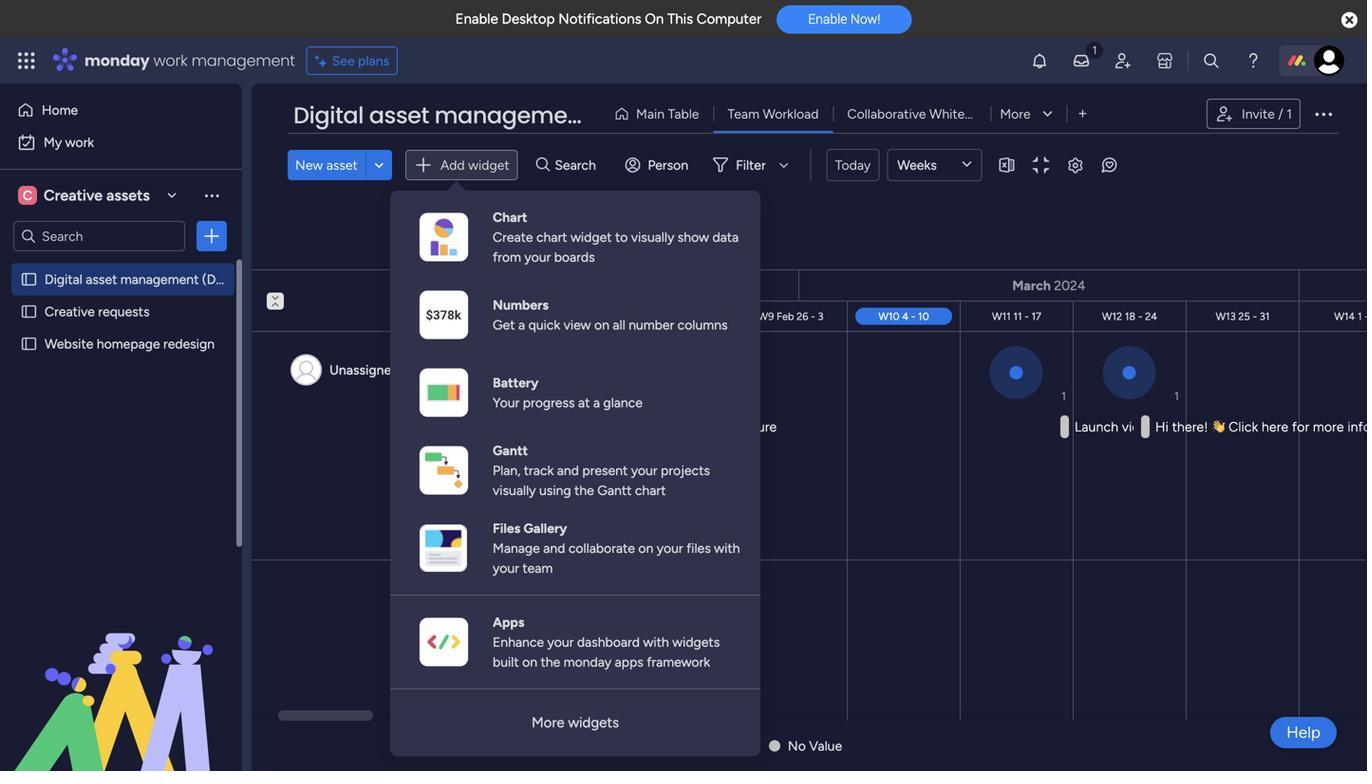 Task type: locate. For each thing, give the bounding box(es) containing it.
- right 12 on the top left of the page
[[572, 310, 576, 323]]

1 25 from the left
[[691, 310, 703, 323]]

add view image
[[1079, 107, 1087, 121]]

1 horizontal spatial a
[[593, 395, 600, 411]]

2 - from the left
[[458, 310, 462, 323]]

2 25 from the left
[[1238, 310, 1250, 323]]

visually inside gantt plan, track and present your projects visually using the gantt chart
[[493, 483, 536, 499]]

0 vertical spatial widget
[[468, 157, 509, 173]]

8 - from the left
[[1138, 310, 1143, 323]]

1 horizontal spatial the
[[574, 483, 594, 499]]

widget up boards
[[571, 229, 612, 245]]

at
[[578, 395, 590, 411]]

team
[[522, 561, 553, 577]]

c
[[23, 188, 32, 204]]

monday
[[84, 50, 150, 71], [564, 655, 612, 671]]

3 public board image from the top
[[20, 335, 38, 353]]

10 - from the left
[[1365, 310, 1367, 323]]

1 vertical spatial on
[[638, 541, 653, 557]]

0 vertical spatial monday
[[84, 50, 150, 71]]

- left 3
[[811, 310, 815, 323]]

creative for creative assets
[[44, 187, 103, 205]]

with right files
[[714, 541, 740, 557]]

0 horizontal spatial 18
[[578, 310, 589, 323]]

apps
[[615, 655, 643, 671]]

- right 22
[[233, 310, 237, 323]]

asset up creative requests
[[86, 272, 117, 288]]

enable left now!
[[808, 11, 847, 27]]

work for monday
[[153, 50, 188, 71]]

more inside more button
[[1000, 106, 1031, 122]]

1 vertical spatial more
[[532, 715, 565, 732]]

0 vertical spatial creative
[[44, 187, 103, 205]]

1 vertical spatial visually
[[493, 483, 536, 499]]

1 horizontal spatial widgets
[[672, 635, 720, 651]]

2024
[[1054, 278, 1086, 294]]

march 2024
[[1012, 278, 1086, 294]]

1 enable from the left
[[455, 10, 498, 28]]

0 vertical spatial the
[[574, 483, 594, 499]]

and down gallery
[[543, 541, 565, 557]]

enable desktop notifications on this computer
[[455, 10, 762, 28]]

management
[[192, 50, 295, 71], [434, 100, 590, 131], [120, 272, 199, 288]]

on for collaborate
[[638, 541, 653, 557]]

your
[[493, 395, 520, 411]]

- right 5
[[458, 310, 462, 323]]

asset up angle down image
[[369, 100, 429, 131]]

7 - from the left
[[1025, 310, 1029, 323]]

Search field
[[550, 152, 607, 178]]

25 right the 19
[[691, 310, 703, 323]]

1 vertical spatial with
[[643, 635, 669, 651]]

0 horizontal spatial a
[[518, 317, 525, 333]]

on right collaborate
[[638, 541, 653, 557]]

a right at
[[593, 395, 600, 411]]

a right get
[[518, 317, 525, 333]]

1 vertical spatial asset
[[326, 157, 358, 173]]

creative inside "list box"
[[45, 304, 95, 320]]

0 vertical spatial (dam)
[[595, 100, 667, 131]]

and inside gantt plan, track and present your projects visually using the gantt chart
[[557, 463, 579, 479]]

18 right the w12
[[1125, 310, 1136, 323]]

glance
[[603, 395, 643, 411]]

update feed image
[[1072, 51, 1091, 70]]

0 vertical spatial on
[[594, 317, 609, 333]]

1 vertical spatial creative
[[45, 304, 95, 320]]

11
[[465, 310, 473, 323], [1013, 310, 1022, 323]]

11 right 5
[[465, 310, 473, 323]]

john smith image
[[1314, 46, 1344, 76]]

more
[[1000, 106, 1031, 122], [532, 715, 565, 732]]

0 horizontal spatial monday
[[84, 50, 150, 71]]

visually down plan,
[[493, 483, 536, 499]]

more for more widgets
[[532, 715, 565, 732]]

public board image for website homepage redesign
[[20, 335, 38, 353]]

w12
[[1102, 310, 1122, 323]]

1 horizontal spatial digital
[[293, 100, 364, 131]]

v2 collapse up image
[[267, 300, 284, 312]]

creative inside workspace selection element
[[44, 187, 103, 205]]

angle down image
[[375, 158, 384, 172]]

more down enhance
[[532, 715, 565, 732]]

more for more
[[1000, 106, 1031, 122]]

25 right w13
[[1238, 310, 1250, 323]]

your right enhance
[[547, 635, 574, 651]]

and up using
[[557, 463, 579, 479]]

work inside option
[[65, 134, 94, 150]]

(dam) inside field
[[595, 100, 667, 131]]

- for w14   1 -
[[1365, 310, 1367, 323]]

- for w7   12 - 18
[[572, 310, 576, 323]]

1 horizontal spatial more
[[1000, 106, 1031, 122]]

public board image down workspace image
[[20, 271, 38, 289]]

digital up creative requests
[[45, 272, 82, 288]]

chart down projects
[[635, 483, 666, 499]]

management inside field
[[434, 100, 590, 131]]

creative
[[44, 187, 103, 205], [45, 304, 95, 320]]

1 horizontal spatial with
[[714, 541, 740, 557]]

1 11 from the left
[[465, 310, 473, 323]]

digital up 'new asset' button
[[293, 100, 364, 131]]

on left all
[[594, 317, 609, 333]]

18 right 12 on the top left of the page
[[578, 310, 589, 323]]

and for present
[[557, 463, 579, 479]]

on
[[594, 317, 609, 333], [638, 541, 653, 557], [522, 655, 537, 671]]

option
[[0, 263, 242, 266]]

2 vertical spatial management
[[120, 272, 199, 288]]

home link
[[11, 95, 231, 125]]

0 horizontal spatial work
[[65, 134, 94, 150]]

w10   4 - 10
[[879, 310, 929, 323]]

(dam) inside "list box"
[[202, 272, 241, 288]]

public board image left creative requests
[[20, 303, 38, 321]]

0 vertical spatial public board image
[[20, 271, 38, 289]]

invite / 1
[[1242, 106, 1292, 122]]

widget
[[468, 157, 509, 173], [571, 229, 612, 245]]

1 public board image from the top
[[20, 271, 38, 289]]

search everything image
[[1202, 51, 1221, 70]]

1
[[1287, 106, 1292, 122], [1358, 310, 1362, 323], [1061, 390, 1066, 403], [1174, 390, 1179, 403]]

0 horizontal spatial gantt
[[493, 443, 528, 459]]

columns
[[678, 317, 728, 333]]

0 vertical spatial digital asset management (dam)
[[293, 100, 667, 131]]

0 vertical spatial visually
[[631, 229, 674, 245]]

homepage
[[97, 336, 160, 352]]

enable for enable desktop notifications on this computer
[[455, 10, 498, 28]]

your inside gantt plan, track and present your projects visually using the gantt chart
[[631, 463, 658, 479]]

enable left desktop
[[455, 10, 498, 28]]

5 - from the left
[[811, 310, 815, 323]]

widgets up framework
[[672, 635, 720, 651]]

monday marketplace image
[[1155, 51, 1174, 70]]

(dam)
[[595, 100, 667, 131], [202, 272, 241, 288]]

w14   1 -
[[1334, 310, 1367, 323]]

main table
[[636, 106, 699, 122]]

22
[[219, 310, 230, 323]]

track
[[524, 463, 554, 479]]

11 right w11
[[1013, 310, 1022, 323]]

get
[[493, 317, 515, 333]]

0 vertical spatial gantt
[[493, 443, 528, 459]]

0 horizontal spatial asset
[[86, 272, 117, 288]]

2 enable from the left
[[808, 11, 847, 27]]

w13   25 - 31
[[1216, 310, 1270, 323]]

chart
[[536, 229, 567, 245], [635, 483, 666, 499]]

more right whiteboard
[[1000, 106, 1031, 122]]

digital
[[293, 100, 364, 131], [45, 272, 82, 288]]

invite members image
[[1114, 51, 1133, 70]]

0 vertical spatial more
[[1000, 106, 1031, 122]]

visually right "to" on the left top of the page
[[631, 229, 674, 245]]

work up "home" link
[[153, 50, 188, 71]]

2 horizontal spatial on
[[638, 541, 653, 557]]

a
[[518, 317, 525, 333], [593, 395, 600, 411]]

0 vertical spatial asset
[[369, 100, 429, 131]]

- right w14
[[1365, 310, 1367, 323]]

0 horizontal spatial widgets
[[568, 715, 619, 732]]

creative up website
[[45, 304, 95, 320]]

1 vertical spatial widgets
[[568, 715, 619, 732]]

the down enhance
[[541, 655, 560, 671]]

with inside apps enhance your dashboard with widgets built on the monday apps framework
[[643, 635, 669, 651]]

0 vertical spatial a
[[518, 317, 525, 333]]

1 horizontal spatial 11
[[1013, 310, 1022, 323]]

your inside the chart create chart widget to visually show data from your boards
[[524, 249, 551, 265]]

widget inside the chart create chart widget to visually show data from your boards
[[571, 229, 612, 245]]

monday down dashboard
[[564, 655, 612, 671]]

1 horizontal spatial digital asset management (dam)
[[293, 100, 667, 131]]

arrow down image
[[773, 154, 795, 177]]

workspace image
[[18, 185, 37, 206]]

1 vertical spatial (dam)
[[202, 272, 241, 288]]

present
[[582, 463, 628, 479]]

1 horizontal spatial (dam)
[[595, 100, 667, 131]]

- left 24
[[1138, 310, 1143, 323]]

0 horizontal spatial visually
[[493, 483, 536, 499]]

create
[[493, 229, 533, 245]]

0 vertical spatial with
[[714, 541, 740, 557]]

1 horizontal spatial gantt
[[597, 483, 632, 499]]

1 horizontal spatial widget
[[571, 229, 612, 245]]

gantt up plan,
[[493, 443, 528, 459]]

workspace selection element
[[18, 184, 153, 207]]

- right the 19
[[684, 310, 689, 323]]

1 vertical spatial a
[[593, 395, 600, 411]]

0 horizontal spatial chart
[[536, 229, 567, 245]]

1 vertical spatial management
[[434, 100, 590, 131]]

(dam) left table
[[595, 100, 667, 131]]

1 horizontal spatial asset
[[326, 157, 358, 173]]

0 horizontal spatial enable
[[455, 10, 498, 28]]

gantt down present
[[597, 483, 632, 499]]

widget right add
[[468, 157, 509, 173]]

my
[[44, 134, 62, 150]]

1 horizontal spatial 25
[[1238, 310, 1250, 323]]

6 - from the left
[[911, 310, 916, 323]]

on inside the files gallery manage and collaborate on your files with your team
[[638, 541, 653, 557]]

0 vertical spatial digital
[[293, 100, 364, 131]]

0 vertical spatial widgets
[[672, 635, 720, 651]]

- for w8   19 - 25
[[684, 310, 689, 323]]

1 - from the left
[[233, 310, 237, 323]]

public board image left website
[[20, 335, 38, 353]]

3
[[818, 310, 824, 323]]

1 vertical spatial monday
[[564, 655, 612, 671]]

2 vertical spatial public board image
[[20, 335, 38, 353]]

with up framework
[[643, 635, 669, 651]]

digital asset management (dam) up add widget
[[293, 100, 667, 131]]

- for w13   25 - 31
[[1253, 310, 1257, 323]]

list box
[[0, 260, 242, 617]]

w7
[[541, 310, 556, 323]]

asset right new
[[326, 157, 358, 173]]

4 - from the left
[[684, 310, 689, 323]]

quick
[[528, 317, 560, 333]]

digital inside "list box"
[[45, 272, 82, 288]]

1 vertical spatial and
[[543, 541, 565, 557]]

enable now! button
[[777, 5, 912, 33]]

2 horizontal spatial asset
[[369, 100, 429, 131]]

gantt
[[493, 443, 528, 459], [597, 483, 632, 499]]

0 horizontal spatial digital
[[45, 272, 82, 288]]

0 horizontal spatial more
[[532, 715, 565, 732]]

0 horizontal spatial digital asset management (dam)
[[45, 272, 241, 288]]

visually inside the chart create chart widget to visually show data from your boards
[[631, 229, 674, 245]]

0 horizontal spatial 11
[[465, 310, 473, 323]]

website
[[45, 336, 93, 352]]

progress
[[523, 395, 575, 411]]

your right present
[[631, 463, 658, 479]]

select product image
[[17, 51, 36, 70]]

new asset button
[[288, 150, 365, 180]]

0 horizontal spatial (dam)
[[202, 272, 241, 288]]

1 horizontal spatial work
[[153, 50, 188, 71]]

your
[[524, 249, 551, 265], [631, 463, 658, 479], [657, 541, 683, 557], [493, 561, 519, 577], [547, 635, 574, 651]]

(dam) up 22
[[202, 272, 241, 288]]

work
[[153, 50, 188, 71], [65, 134, 94, 150]]

show
[[678, 229, 709, 245]]

work right my
[[65, 134, 94, 150]]

digital asset management (dam) up requests
[[45, 272, 241, 288]]

chart inside the chart create chart widget to visually show data from your boards
[[536, 229, 567, 245]]

1 vertical spatial the
[[541, 655, 560, 671]]

person button
[[617, 150, 700, 180]]

18
[[578, 310, 589, 323], [1125, 310, 1136, 323]]

options image
[[202, 227, 221, 246]]

2 vertical spatial on
[[522, 655, 537, 671]]

0 vertical spatial work
[[153, 50, 188, 71]]

1 horizontal spatial on
[[594, 317, 609, 333]]

1 vertical spatial widget
[[571, 229, 612, 245]]

0 vertical spatial chart
[[536, 229, 567, 245]]

3 - from the left
[[572, 310, 576, 323]]

0 horizontal spatial with
[[643, 635, 669, 651]]

1 horizontal spatial chart
[[635, 483, 666, 499]]

plans
[[358, 53, 389, 69]]

0 horizontal spatial widget
[[468, 157, 509, 173]]

2 public board image from the top
[[20, 303, 38, 321]]

asset inside digital asset management (dam) field
[[369, 100, 429, 131]]

1 horizontal spatial visually
[[631, 229, 674, 245]]

1 vertical spatial work
[[65, 134, 94, 150]]

w7   12 - 18
[[541, 310, 589, 323]]

asset inside 'new asset' button
[[326, 157, 358, 173]]

home option
[[11, 95, 231, 125]]

work for my
[[65, 134, 94, 150]]

digital asset management (dam)
[[293, 100, 667, 131], [45, 272, 241, 288]]

projects
[[661, 463, 710, 479]]

monday up "home" link
[[84, 50, 150, 71]]

on inside apps enhance your dashboard with widgets built on the monday apps framework
[[522, 655, 537, 671]]

creative requests
[[45, 304, 150, 320]]

0 vertical spatial and
[[557, 463, 579, 479]]

- left 31
[[1253, 310, 1257, 323]]

26
[[797, 310, 808, 323]]

1 vertical spatial chart
[[635, 483, 666, 499]]

chart up boards
[[536, 229, 567, 245]]

no value
[[788, 739, 842, 755]]

0 vertical spatial management
[[192, 50, 295, 71]]

computer
[[697, 10, 762, 28]]

list box containing digital asset management (dam)
[[0, 260, 242, 617]]

your right from
[[524, 249, 551, 265]]

-
[[233, 310, 237, 323], [458, 310, 462, 323], [572, 310, 576, 323], [684, 310, 689, 323], [811, 310, 815, 323], [911, 310, 916, 323], [1025, 310, 1029, 323], [1138, 310, 1143, 323], [1253, 310, 1257, 323], [1365, 310, 1367, 323]]

1 vertical spatial digital
[[45, 272, 82, 288]]

1 horizontal spatial enable
[[808, 11, 847, 27]]

1 horizontal spatial 18
[[1125, 310, 1136, 323]]

0 horizontal spatial the
[[541, 655, 560, 671]]

see
[[332, 53, 355, 69]]

4
[[902, 310, 909, 323]]

on inside numbers get a quick view on all number columns
[[594, 317, 609, 333]]

- left 17
[[1025, 310, 1029, 323]]

- right 4 at the right top of page
[[911, 310, 916, 323]]

enable inside button
[[808, 11, 847, 27]]

0 horizontal spatial 25
[[691, 310, 703, 323]]

collaborative
[[847, 106, 926, 122]]

widgets
[[672, 635, 720, 651], [568, 715, 619, 732]]

desktop
[[502, 10, 555, 28]]

public board image
[[20, 271, 38, 289], [20, 303, 38, 321], [20, 335, 38, 353]]

the down present
[[574, 483, 594, 499]]

9 - from the left
[[1253, 310, 1257, 323]]

- for w10   4 - 10
[[911, 310, 916, 323]]

visually
[[631, 229, 674, 245], [493, 483, 536, 499]]

creative right workspace image
[[44, 187, 103, 205]]

on down enhance
[[522, 655, 537, 671]]

team workload button
[[713, 99, 833, 129]]

and inside the files gallery manage and collaborate on your files with your team
[[543, 541, 565, 557]]

data
[[712, 229, 739, 245]]

Digital asset management (DAM) field
[[289, 100, 667, 132]]

1 horizontal spatial monday
[[564, 655, 612, 671]]

17
[[1032, 310, 1041, 323]]

/
[[1278, 106, 1283, 122]]

notifications image
[[1030, 51, 1049, 70]]

0 horizontal spatial on
[[522, 655, 537, 671]]

widgets down apps
[[568, 715, 619, 732]]

1 vertical spatial public board image
[[20, 303, 38, 321]]



Task type: describe. For each thing, give the bounding box(es) containing it.
requests
[[98, 304, 150, 320]]

files
[[686, 541, 711, 557]]

view
[[564, 317, 591, 333]]

- for w6   5 - 11
[[458, 310, 462, 323]]

- for w4   22 - 28
[[233, 310, 237, 323]]

numbers
[[493, 297, 549, 313]]

apps
[[493, 615, 524, 631]]

my work option
[[11, 127, 231, 158]]

from
[[493, 249, 521, 265]]

w9
[[758, 310, 774, 323]]

notifications
[[558, 10, 641, 28]]

now!
[[851, 11, 880, 27]]

1 image
[[1086, 39, 1103, 60]]

w11   11 - 17
[[992, 310, 1041, 323]]

main
[[636, 106, 665, 122]]

add
[[440, 157, 465, 173]]

framework
[[647, 655, 710, 671]]

gantt plan, track and present your projects visually using the gantt chart
[[493, 443, 710, 499]]

1 vertical spatial gantt
[[597, 483, 632, 499]]

w14
[[1334, 310, 1355, 323]]

invite
[[1242, 106, 1275, 122]]

creative for creative requests
[[45, 304, 95, 320]]

2 vertical spatial asset
[[86, 272, 117, 288]]

workspace options image
[[202, 186, 221, 205]]

person
[[648, 157, 688, 173]]

your left files
[[657, 541, 683, 557]]

files
[[493, 521, 520, 537]]

v2 search image
[[536, 155, 550, 176]]

widgets inside apps enhance your dashboard with widgets built on the monday apps framework
[[672, 635, 720, 651]]

files gallery manage and collaborate on your files with your team
[[493, 521, 740, 577]]

10
[[918, 310, 929, 323]]

- for w12   18 - 24
[[1138, 310, 1143, 323]]

on for view
[[594, 317, 609, 333]]

filter button
[[706, 150, 795, 180]]

digital asset management (dam) inside digital asset management (dam) field
[[293, 100, 667, 131]]

Search in workspace field
[[40, 225, 159, 247]]

public board image for digital asset management (dam)
[[20, 271, 38, 289]]

assets
[[106, 187, 150, 205]]

today button
[[827, 149, 879, 181]]

w11
[[992, 310, 1011, 323]]

dapulse close image
[[1342, 11, 1358, 30]]

plan,
[[493, 463, 521, 479]]

1 18 from the left
[[578, 310, 589, 323]]

enhance
[[493, 635, 544, 651]]

collaborative whiteboard button
[[833, 99, 999, 129]]

a inside numbers get a quick view on all number columns
[[518, 317, 525, 333]]

built
[[493, 655, 519, 671]]

filter
[[736, 157, 766, 173]]

see plans button
[[306, 47, 398, 75]]

monday inside apps enhance your dashboard with widgets built on the monday apps framework
[[564, 655, 612, 671]]

w6   5 - 11
[[431, 310, 473, 323]]

2 18 from the left
[[1125, 310, 1136, 323]]

collaborate
[[569, 541, 635, 557]]

with inside the files gallery manage and collaborate on your files with your team
[[714, 541, 740, 557]]

chart inside gantt plan, track and present your projects visually using the gantt chart
[[635, 483, 666, 499]]

creative assets
[[44, 187, 150, 205]]

enable for enable now!
[[808, 11, 847, 27]]

w12   18 - 24
[[1102, 310, 1157, 323]]

- for w11   11 - 17
[[1025, 310, 1029, 323]]

w13
[[1216, 310, 1236, 323]]

monday work management
[[84, 50, 295, 71]]

website homepage redesign
[[45, 336, 215, 352]]

chart create chart widget to visually show data from your boards
[[493, 209, 739, 265]]

workload
[[763, 106, 819, 122]]

boards
[[554, 249, 595, 265]]

1 vertical spatial digital asset management (dam)
[[45, 272, 241, 288]]

this
[[667, 10, 693, 28]]

w9   feb 26 - 3
[[758, 310, 824, 323]]

new
[[295, 157, 323, 173]]

and for collaborate
[[543, 541, 565, 557]]

a inside battery your progress at a glance
[[593, 395, 600, 411]]

w10
[[879, 310, 900, 323]]

more widgets
[[532, 715, 619, 732]]

redesign
[[163, 336, 215, 352]]

w4   22 - 28
[[200, 310, 252, 323]]

v2 collapse down image
[[267, 286, 284, 299]]

help image
[[1244, 51, 1263, 70]]

my work link
[[11, 127, 231, 158]]

public board image for creative requests
[[20, 303, 38, 321]]

2 11 from the left
[[1013, 310, 1022, 323]]

w6
[[431, 310, 447, 323]]

collaborative whiteboard
[[847, 106, 999, 122]]

the inside gantt plan, track and present your projects visually using the gantt chart
[[574, 483, 594, 499]]

lottie animation image
[[0, 580, 242, 772]]

digital inside field
[[293, 100, 364, 131]]

w8
[[653, 310, 669, 323]]

31
[[1260, 310, 1270, 323]]

my work
[[44, 134, 94, 150]]

28
[[240, 310, 252, 323]]

12
[[559, 310, 569, 323]]

24
[[1145, 310, 1157, 323]]

1 inside button
[[1287, 106, 1292, 122]]

5
[[449, 310, 455, 323]]

help
[[1287, 723, 1321, 743]]

apps enhance your dashboard with widgets built on the monday apps framework
[[493, 615, 720, 671]]

options image
[[1312, 103, 1335, 125]]

help button
[[1270, 718, 1337, 749]]

numbers get a quick view on all number columns
[[493, 297, 728, 333]]

table
[[668, 106, 699, 122]]

w8   19 - 25
[[653, 310, 703, 323]]

the inside apps enhance your dashboard with widgets built on the monday apps framework
[[541, 655, 560, 671]]

team workload
[[728, 106, 819, 122]]

widget inside popup button
[[468, 157, 509, 173]]

lottie animation element
[[0, 580, 242, 772]]

add widget
[[440, 157, 509, 173]]

weeks
[[897, 157, 937, 173]]

main table button
[[607, 99, 713, 129]]

no
[[788, 739, 806, 755]]

enable now!
[[808, 11, 880, 27]]

your inside apps enhance your dashboard with widgets built on the monday apps framework
[[547, 635, 574, 651]]

invite / 1 button
[[1207, 99, 1301, 129]]

w4
[[200, 310, 216, 323]]

19
[[672, 310, 682, 323]]

manage
[[493, 541, 540, 557]]

your down manage
[[493, 561, 519, 577]]



Task type: vqa. For each thing, say whether or not it's contained in the screenshot.


